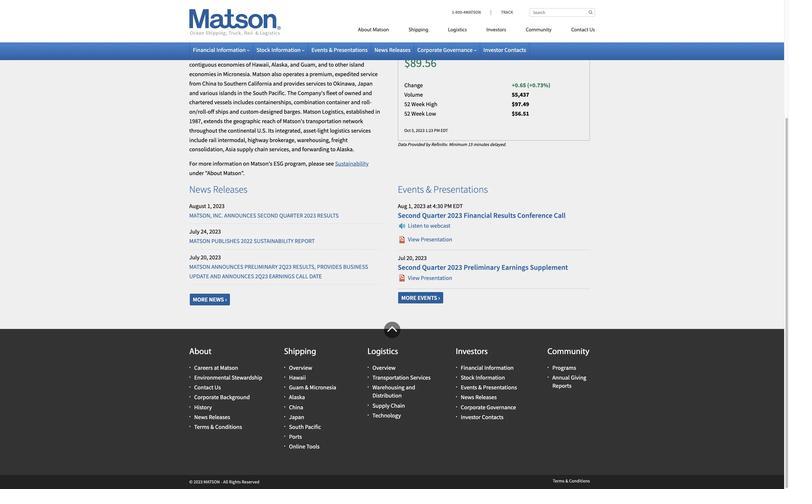 Task type: describe. For each thing, give the bounding box(es) containing it.
and down "owned"
[[351, 99, 360, 106]]

publishes
[[211, 238, 240, 245]]

more
[[199, 160, 212, 168]]

combination
[[294, 99, 325, 106]]

about for about
[[189, 348, 212, 357]]

chartered
[[189, 99, 213, 106]]

about matson
[[358, 27, 389, 33]]

expedited
[[335, 70, 359, 78]]

minutes
[[474, 142, 489, 148]]

view inside jul 20, 2023 second quarter 2023 preliminary earnings supplement view presentation
[[408, 274, 420, 282]]

financial information
[[193, 46, 246, 54]]

1 vertical spatial provides
[[284, 80, 305, 87]]

designed
[[260, 108, 283, 116]]

matson image
[[189, 9, 281, 36]]

track link
[[491, 9, 513, 15]]

delayed.
[[490, 142, 506, 148]]

0 horizontal spatial stock
[[257, 46, 270, 54]]

2 vertical spatial news releases link
[[194, 414, 230, 421]]

other
[[335, 61, 348, 68]]

matx
[[420, 49, 433, 56]]

1-800-4matson
[[452, 9, 481, 15]]

4matson
[[463, 9, 481, 15]]

to inside second quarter 2023 financial results conference call article
[[424, 222, 429, 230]]

containerships,
[[255, 99, 293, 106]]

date
[[309, 273, 322, 280]]

results
[[493, 211, 516, 220]]

0 horizontal spatial terms & conditions link
[[194, 424, 242, 431]]

to down 'domestic'
[[329, 61, 334, 68]]

provides
[[317, 263, 342, 271]]

under
[[189, 169, 204, 177]]

for more information on matson's esg program, please see sustainability under "about matson".
[[189, 160, 369, 177]]

asia
[[226, 146, 236, 153]]

pacific.
[[269, 89, 286, 97]]

of left hawaii,
[[246, 61, 251, 68]]

pacific
[[305, 424, 321, 431]]

stock inside financial information stock information events & presentations news releases corporate governance investor contacts
[[461, 374, 475, 382]]

august 1, 2023 matson, inc. announces second quarter 2023 results
[[189, 202, 339, 219]]

and up premium,
[[318, 61, 328, 68]]

52 for 55,437 52 week high
[[404, 100, 410, 108]]

supply
[[373, 402, 390, 410]]

fleet
[[326, 89, 337, 97]]

listen to webcast
[[408, 222, 450, 230]]

domestic
[[324, 52, 346, 59]]

in left micronesia.
[[217, 70, 222, 78]]

events & presentations link for rightmost news releases link
[[461, 384, 517, 392]]

(+0.73%)
[[527, 82, 551, 89]]

2022
[[241, 238, 253, 245]]

& inside overview hawaii guam & micronesia alaska china japan south pacific ports online tools
[[305, 384, 309, 392]]

& inside financial information stock information events & presentations news releases corporate governance investor contacts
[[478, 384, 482, 392]]

china inside overview hawaii guam & micronesia alaska china japan south pacific ports online tools
[[289, 404, 303, 411]]

the up includes
[[243, 89, 252, 97]]

hawaii link
[[289, 374, 306, 382]]

0 horizontal spatial logistics
[[189, 52, 209, 59]]

at inside careers at matson environmental stewardship contact us corporate background history news releases terms & conditions
[[214, 364, 219, 372]]

to up "islands"
[[218, 80, 223, 87]]

july for july 20, 2023 matson announces preliminary 2q23 results, provides business update and announces 2q23 earnings call date
[[189, 254, 200, 261]]

corporate governance
[[417, 46, 473, 54]]

to down 'freight'
[[330, 146, 336, 153]]

2023 up inc.
[[213, 202, 225, 210]]

0 vertical spatial transportation
[[324, 42, 360, 50]]

investor contacts link for the middle news releases link
[[483, 46, 526, 54]]

24,
[[201, 228, 208, 236]]

earnings
[[269, 273, 295, 280]]

sustainability
[[254, 238, 294, 245]]

us inside careers at matson environmental stewardship contact us corporate background history news releases terms & conditions
[[215, 384, 221, 392]]

vessels
[[214, 99, 232, 106]]

micronesia.
[[223, 70, 251, 78]]

matson's inside founded in 1882, matson is a leading provider of ocean transportation and logistics services. matson provides a vital lifeline to the domestic non- contiguous economies of hawaii, alaska, and guam, and to other island economies in micronesia. matson also operates a premium, expedited service from china to southern california and provides services to okinawa, japan and various islands in the south pacific. the company's fleet of owned and chartered vessels includes containerships, combination container and roll- on/roll-off ships and custom-designed barges. matson logistics, established in 1987, extends the geographic reach of matson's transportation network throughout the continental u.s. its integrated, asset-light logistics services include rail intermodal, highway brokerage, warehousing, freight consolidation, asia supply chain services, and forwarding to alaska.
[[283, 117, 305, 125]]

events inside more events › link
[[418, 294, 437, 302]]

view inside second quarter 2023 financial results conference call article
[[408, 236, 420, 243]]

earnings
[[502, 263, 529, 272]]

1 vertical spatial logistics
[[368, 348, 398, 357]]

company's
[[298, 89, 325, 97]]

ships
[[216, 108, 228, 116]]

financial inside aug 1, 2023 at 4:30 pm edt second quarter 2023 financial results conference call
[[464, 211, 492, 220]]

at inside aug 1, 2023 at 4:30 pm edt second quarter 2023 financial results conference call
[[427, 202, 432, 210]]

0 horizontal spatial events & presentations
[[311, 46, 368, 54]]

2023 right aug
[[414, 202, 426, 210]]

stock information link for the middle news releases link's financial information link
[[257, 46, 305, 54]]

matson for 20,
[[189, 263, 210, 271]]

shipping inside top menu navigation
[[409, 27, 428, 33]]

1 vertical spatial presentations
[[434, 183, 488, 196]]

0 horizontal spatial services
[[306, 80, 326, 87]]

events & presentations link for the middle news releases link
[[311, 46, 368, 54]]

volume
[[404, 91, 423, 99]]

2 vertical spatial a
[[305, 70, 308, 78]]

1 horizontal spatial events & presentations
[[398, 183, 488, 196]]

back to top image
[[384, 322, 400, 339]]

results
[[317, 212, 339, 219]]

1 horizontal spatial 2q23
[[279, 263, 292, 271]]

inc.
[[213, 212, 223, 219]]

service
[[361, 70, 378, 78]]

stock information link for financial information link associated with rightmost news releases link
[[461, 374, 505, 382]]

corporate background link
[[194, 394, 250, 402]]

0 vertical spatial contacts
[[505, 46, 526, 54]]

distribution
[[373, 392, 402, 400]]

oct 5, 2023 1:23 pm edt
[[404, 128, 448, 134]]

japan link
[[289, 414, 304, 421]]

to up fleet
[[327, 80, 332, 87]]

update
[[189, 273, 209, 280]]

1 horizontal spatial conditions
[[569, 479, 590, 485]]

premium,
[[310, 70, 334, 78]]

financial information link for the middle news releases link
[[193, 46, 250, 54]]

0 horizontal spatial 2q23
[[255, 273, 268, 280]]

news inside careers at matson environmental stewardship contact us corporate background history news releases terms & conditions
[[194, 414, 208, 421]]

contact inside top menu navigation
[[571, 27, 588, 33]]

corporate inside financial information stock information events & presentations news releases corporate governance investor contacts
[[461, 404, 486, 411]]

+0.65 (+0.73%) volume
[[404, 82, 551, 99]]

brokerage,
[[270, 136, 296, 144]]

shipping inside footer
[[284, 348, 316, 357]]

view presentation
[[408, 236, 452, 243]]

second quarter 2023 financial results conference call article
[[398, 202, 590, 247]]

contiguous
[[189, 61, 217, 68]]

› for releases
[[225, 296, 227, 304]]

1 horizontal spatial stock
[[398, 26, 420, 39]]

presentations inside financial information stock information events & presentations news releases corporate governance investor contacts
[[483, 384, 517, 392]]

please
[[308, 160, 324, 168]]

1 vertical spatial logistics
[[330, 127, 350, 134]]

and right ships
[[230, 108, 239, 116]]

1 horizontal spatial contact us link
[[562, 24, 595, 38]]

provider
[[280, 42, 301, 50]]

quarter inside jul 20, 2023 second quarter 2023 preliminary earnings supplement view presentation
[[422, 263, 446, 272]]

japan inside founded in 1882, matson is a leading provider of ocean transportation and logistics services. matson provides a vital lifeline to the domestic non- contiguous economies of hawaii, alaska, and guam, and to other island economies in micronesia. matson also operates a premium, expedited service from china to southern california and provides services to okinawa, japan and various islands in the south pacific. the company's fleet of owned and chartered vessels includes containerships, combination container and roll- on/roll-off ships and custom-designed barges. matson logistics, established in 1987, extends the geographic reach of matson's transportation network throughout the continental u.s. its integrated, asset-light logistics services include rail intermodal, highway brokerage, warehousing, freight consolidation, asia supply chain services, and forwarding to alaska.
[[358, 80, 373, 87]]

1 vertical spatial terms & conditions link
[[553, 479, 590, 485]]

0 vertical spatial edt
[[441, 128, 448, 134]]

top menu navigation
[[329, 24, 595, 38]]

july for july 24, 2023 matson publishes 2022 sustainability report
[[189, 228, 200, 236]]

edt inside aug 1, 2023 at 4:30 pm edt second quarter 2023 financial results conference call
[[453, 202, 463, 210]]

2023 inside july 24, 2023 matson publishes 2022 sustainability report
[[209, 228, 221, 236]]

programs link
[[552, 364, 576, 372]]

55,437
[[512, 91, 529, 99]]

the down extends
[[219, 127, 227, 134]]

& inside careers at matson environmental stewardship contact us corporate background history news releases terms & conditions
[[210, 424, 214, 431]]

low
[[426, 110, 436, 117]]

contact inside careers at matson environmental stewardship contact us corporate background history news releases terms & conditions
[[194, 384, 213, 392]]

about matson link
[[348, 24, 399, 38]]

logistics inside top menu navigation
[[448, 27, 467, 33]]

tools
[[306, 443, 320, 451]]

$97.49
[[512, 100, 529, 108]]

okinawa,
[[333, 80, 356, 87]]

and up pacific.
[[273, 80, 282, 87]]

20, for second
[[407, 255, 414, 262]]

view presentation link inside second quarter 2023 preliminary earnings supplement article
[[398, 274, 452, 282]]

continental
[[228, 127, 256, 134]]

2023 left results
[[304, 212, 316, 219]]

programs
[[552, 364, 576, 372]]

background
[[220, 394, 250, 402]]

by
[[426, 142, 430, 148]]

0 vertical spatial investor
[[483, 46, 503, 54]]

financial information link for rightmost news releases link
[[461, 364, 514, 372]]

1, for second
[[408, 202, 413, 210]]

community link
[[516, 24, 562, 38]]

barges.
[[284, 108, 302, 116]]

1 vertical spatial stock information
[[257, 46, 301, 54]]

terms inside careers at matson environmental stewardship contact us corporate background history news releases terms & conditions
[[194, 424, 209, 431]]

financial for financial information stock information events & presentations news releases corporate governance investor contacts
[[461, 364, 483, 372]]

off
[[208, 108, 214, 116]]

extends
[[204, 117, 223, 125]]

investors inside footer
[[456, 348, 488, 357]]

terms & conditions
[[553, 479, 590, 485]]

the
[[287, 89, 297, 97]]

second quarter 2023 preliminary earnings supplement article
[[398, 254, 590, 286]]

events inside financial information stock information events & presentations news releases corporate governance investor contacts
[[461, 384, 477, 392]]

2023 right 5,
[[416, 128, 425, 134]]

annual giving reports link
[[552, 374, 586, 390]]

investors inside top menu navigation
[[487, 27, 506, 33]]

1 vertical spatial terms
[[553, 479, 565, 485]]

2023 left preliminary
[[448, 263, 462, 272]]

matson's inside for more information on matson's esg program, please see sustainability under "about matson".
[[251, 160, 272, 168]]

and up program,
[[292, 146, 301, 153]]

matson publishes 2022 sustainability report link
[[189, 238, 315, 245]]

hawaii,
[[252, 61, 270, 68]]

1 vertical spatial services
[[351, 127, 371, 134]]

1 view presentation link from the top
[[398, 236, 452, 243]]

the down ocean
[[314, 52, 323, 59]]

results,
[[293, 263, 316, 271]]

investor contacts link for rightmost news releases link
[[461, 414, 504, 421]]

report
[[295, 238, 315, 245]]

second inside jul 20, 2023 second quarter 2023 preliminary earnings supplement view presentation
[[398, 263, 421, 272]]

2 vertical spatial announces
[[222, 273, 254, 280]]

1 vertical spatial announces
[[211, 263, 243, 271]]

in left the 1882,
[[212, 42, 217, 50]]

provided
[[408, 142, 425, 148]]

us inside top menu navigation
[[590, 27, 595, 33]]

1 vertical spatial news releases
[[189, 183, 247, 196]]

matson".
[[223, 169, 245, 177]]



Task type: vqa. For each thing, say whether or not it's contained in the screenshot.


Task type: locate. For each thing, give the bounding box(es) containing it.
quarter
[[279, 212, 303, 219]]

0 vertical spatial events & presentations link
[[311, 46, 368, 54]]

0 vertical spatial china
[[202, 80, 216, 87]]

1 horizontal spatial logistics
[[330, 127, 350, 134]]

aug 1, 2023 at 4:30 pm edt second quarter 2023 financial results conference call
[[398, 202, 566, 220]]

overview transportation services warehousing and distribution supply chain technology
[[373, 364, 431, 420]]

news releases down "about
[[189, 183, 247, 196]]

and down transportation services "link"
[[406, 384, 415, 392]]

1, inside aug 1, 2023 at 4:30 pm edt second quarter 2023 financial results conference call
[[408, 202, 413, 210]]

1 vertical spatial second
[[398, 263, 421, 272]]

1 vertical spatial events & presentations
[[398, 183, 488, 196]]

1 quarter from the top
[[422, 211, 446, 220]]

a
[[257, 42, 260, 50], [274, 52, 277, 59], [305, 70, 308, 78]]

1 vertical spatial south
[[289, 424, 304, 431]]

2 july from the top
[[189, 254, 200, 261]]

and inside the overview transportation services warehousing and distribution supply chain technology
[[406, 384, 415, 392]]

south inside overview hawaii guam & micronesia alaska china japan south pacific ports online tools
[[289, 424, 304, 431]]

2 1, from the left
[[408, 202, 413, 210]]

0 vertical spatial terms & conditions link
[[194, 424, 242, 431]]

0 vertical spatial stock
[[398, 26, 420, 39]]

week down volume
[[411, 100, 425, 108]]

week left low
[[411, 110, 425, 117]]

the down ships
[[224, 117, 232, 125]]

financial for financial information
[[193, 46, 215, 54]]

container
[[326, 99, 350, 106]]

events & presentations up other
[[311, 46, 368, 54]]

week for low
[[411, 110, 425, 117]]

of right reach at the top of the page
[[277, 117, 282, 125]]

1 horizontal spatial stock information link
[[461, 374, 505, 382]]

overview inside overview hawaii guam & micronesia alaska china japan south pacific ports online tools
[[289, 364, 312, 372]]

a left vital
[[274, 52, 277, 59]]

us
[[590, 27, 595, 33], [215, 384, 221, 392]]

2 week from the top
[[411, 110, 425, 117]]

1 horizontal spatial logistics
[[448, 27, 467, 33]]

overview link for shipping
[[289, 364, 312, 372]]

+0.65
[[512, 82, 526, 89]]

minimum
[[449, 142, 467, 148]]

overview link up transportation
[[373, 364, 396, 372]]

about inside footer
[[189, 348, 212, 357]]

presentation down webcast
[[421, 236, 452, 243]]

52 down volume
[[404, 100, 410, 108]]

investor contacts
[[483, 46, 526, 54]]

0 vertical spatial matson
[[189, 238, 210, 245]]

announces inside august 1, 2023 matson, inc. announces second quarter 2023 results
[[224, 212, 256, 219]]

careers
[[194, 364, 213, 372]]

environmental
[[194, 374, 230, 382]]

refinitiv.
[[431, 142, 448, 148]]

52 inside $97.49 52 week low
[[404, 110, 410, 117]]

1 view from the top
[[408, 236, 420, 243]]

1 horizontal spatial news releases link
[[375, 46, 411, 54]]

corporate profile
[[189, 26, 257, 39]]

see
[[326, 160, 334, 168]]

0 horizontal spatial governance
[[443, 46, 473, 54]]

0 vertical spatial presentations
[[334, 46, 368, 54]]

0 vertical spatial us
[[590, 27, 595, 33]]

week inside 55,437 52 week high
[[411, 100, 425, 108]]

and up roll-
[[363, 89, 372, 97]]

matson's down the chain
[[251, 160, 272, 168]]

announces right and
[[222, 273, 254, 280]]

1 horizontal spatial news releases
[[375, 46, 411, 54]]

1, right august
[[207, 202, 212, 210]]

matson, inc. announces second quarter 2023 results link
[[189, 212, 339, 219]]

asset-
[[303, 127, 318, 134]]

south pacific link
[[289, 424, 321, 431]]

matson inside july 20, 2023 matson announces preliminary 2q23 results, provides business update and announces 2q23 earnings call date
[[189, 263, 210, 271]]

None search field
[[530, 8, 595, 17]]

©
[[189, 480, 193, 486]]

shipping up hawaii
[[284, 348, 316, 357]]

1 vertical spatial quarter
[[422, 263, 446, 272]]

on
[[243, 160, 249, 168]]

0 horizontal spatial contact us link
[[194, 384, 221, 392]]

matson for 24,
[[189, 238, 210, 245]]

1 vertical spatial economies
[[189, 70, 216, 78]]

presentation inside jul 20, 2023 second quarter 2023 preliminary earnings supplement view presentation
[[421, 274, 452, 282]]

1 overview from the left
[[289, 364, 312, 372]]

0 vertical spatial second
[[398, 211, 421, 220]]

2023 inside july 20, 2023 matson announces preliminary 2q23 results, provides business update and announces 2q23 earnings call date
[[209, 254, 221, 261]]

about for about matson
[[358, 27, 372, 33]]

2 horizontal spatial stock
[[461, 374, 475, 382]]

us down search image
[[590, 27, 595, 33]]

freight
[[331, 136, 348, 144]]

shipping
[[409, 27, 428, 33], [284, 348, 316, 357]]

releases inside careers at matson environmental stewardship contact us corporate background history news releases terms & conditions
[[209, 414, 230, 421]]

20,
[[201, 254, 208, 261], [407, 255, 414, 262]]

1 horizontal spatial overview link
[[373, 364, 396, 372]]

2 view from the top
[[408, 274, 420, 282]]

terms
[[194, 424, 209, 431], [553, 479, 565, 485]]

news inside financial information stock information events & presentations news releases corporate governance investor contacts
[[461, 394, 474, 402]]

0 vertical spatial announces
[[224, 212, 256, 219]]

overview link up hawaii link
[[289, 364, 312, 372]]

1 vertical spatial financial information link
[[461, 364, 514, 372]]

history
[[194, 404, 212, 411]]

matson left the '‐'
[[204, 480, 220, 486]]

2023 right 24,
[[209, 228, 221, 236]]

quarter inside aug 1, 2023 at 4:30 pm edt second quarter 2023 financial results conference call
[[422, 211, 446, 220]]

1 horizontal spatial 1,
[[408, 202, 413, 210]]

2 view presentation link from the top
[[398, 274, 452, 282]]

founded in 1882, matson is a leading provider of ocean transportation and logistics services. matson provides a vital lifeline to the domestic non- contiguous economies of hawaii, alaska, and guam, and to other island economies in micronesia. matson also operates a premium, expedited service from china to southern california and provides services to okinawa, japan and various islands in the south pacific. the company's fleet of owned and chartered vessels includes containerships, combination container and roll- on/roll-off ships and custom-designed barges. matson logistics, established in 1987, extends the geographic reach of matson's transportation network throughout the continental u.s. its integrated, asset-light logistics services include rail intermodal, highway brokerage, warehousing, freight consolidation, asia supply chain services, and forwarding to alaska.
[[189, 42, 380, 153]]

1,
[[207, 202, 212, 210], [408, 202, 413, 210]]

1-
[[452, 9, 456, 15]]

about inside about matson link
[[358, 27, 372, 33]]

0 vertical spatial corporate governance link
[[417, 46, 477, 54]]

provides up hawaii,
[[252, 52, 273, 59]]

1 horizontal spatial a
[[274, 52, 277, 59]]

pm right 4:30
[[444, 202, 452, 210]]

0 vertical spatial news releases
[[375, 46, 411, 54]]

careers at matson environmental stewardship contact us corporate background history news releases terms & conditions
[[194, 364, 262, 431]]

matson's down barges.
[[283, 117, 305, 125]]

matson inside july 24, 2023 matson publishes 2022 sustainability report
[[189, 238, 210, 245]]

0 horizontal spatial financial information link
[[193, 46, 250, 54]]

overview for transportation
[[373, 364, 396, 372]]

july
[[189, 228, 200, 236], [189, 254, 200, 261]]

overview inside the overview transportation services warehousing and distribution supply chain technology
[[373, 364, 396, 372]]

1 vertical spatial 52
[[404, 110, 410, 117]]

1 horizontal spatial financial information link
[[461, 364, 514, 372]]

0 horizontal spatial a
[[257, 42, 260, 50]]

data
[[398, 142, 407, 148]]

1 horizontal spatial more
[[401, 294, 416, 302]]

2 horizontal spatial a
[[305, 70, 308, 78]]

0 vertical spatial logistics
[[448, 27, 467, 33]]

1 july from the top
[[189, 228, 200, 236]]

july left 24,
[[189, 228, 200, 236]]

chain
[[255, 146, 268, 153]]

matson,
[[189, 212, 212, 219]]

2q23 up earnings at bottom left
[[279, 263, 292, 271]]

contact down environmental
[[194, 384, 213, 392]]

south inside founded in 1882, matson is a leading provider of ocean transportation and logistics services. matson provides a vital lifeline to the domestic non- contiguous economies of hawaii, alaska, and guam, and to other island economies in micronesia. matson also operates a premium, expedited service from china to southern california and provides services to okinawa, japan and various islands in the south pacific. the company's fleet of owned and chartered vessels includes containerships, combination container and roll- on/roll-off ships and custom-designed barges. matson logistics, established in 1987, extends the geographic reach of matson's transportation network throughout the continental u.s. its integrated, asset-light logistics services include rail intermodal, highway brokerage, warehousing, freight consolidation, asia supply chain services, and forwarding to alaska.
[[253, 89, 267, 97]]

2 horizontal spatial news releases link
[[461, 394, 497, 402]]

0 horizontal spatial conditions
[[215, 424, 242, 431]]

warehousing,
[[297, 136, 330, 144]]

community inside footer
[[548, 348, 590, 357]]

and down about matson link at the top of page
[[361, 42, 371, 50]]

releases inside financial information stock information events & presentations news releases corporate governance investor contacts
[[475, 394, 497, 402]]

presentation inside second quarter 2023 financial results conference call article
[[421, 236, 452, 243]]

1 vertical spatial japan
[[289, 414, 304, 421]]

week for high
[[411, 100, 425, 108]]

52 up oct
[[404, 110, 410, 117]]

in up includes
[[238, 89, 242, 97]]

0 horizontal spatial news releases link
[[194, 414, 230, 421]]

its
[[268, 127, 274, 134]]

july inside july 20, 2023 matson announces preliminary 2q23 results, provides business update and announces 2q23 earnings call date
[[189, 254, 200, 261]]

2 52 from the top
[[404, 110, 410, 117]]

1 vertical spatial corporate governance link
[[461, 404, 516, 411]]

0 horizontal spatial terms
[[194, 424, 209, 431]]

0 horizontal spatial edt
[[441, 128, 448, 134]]

founded
[[189, 42, 211, 50]]

2q23 down 'preliminary'
[[255, 273, 268, 280]]

events & presentations up 4:30
[[398, 183, 488, 196]]

2 overview from the left
[[373, 364, 396, 372]]

warehousing
[[373, 384, 405, 392]]

1 overview link from the left
[[289, 364, 312, 372]]

0 vertical spatial japan
[[358, 80, 373, 87]]

20, up update
[[201, 254, 208, 261]]

1 horizontal spatial investor
[[483, 46, 503, 54]]

japan inside overview hawaii guam & micronesia alaska china japan south pacific ports online tools
[[289, 414, 304, 421]]

history link
[[194, 404, 212, 411]]

0 vertical spatial quarter
[[422, 211, 446, 220]]

0 horizontal spatial about
[[189, 348, 212, 357]]

japan down 'china' "link"
[[289, 414, 304, 421]]

guam,
[[301, 61, 317, 68]]

0 vertical spatial terms
[[194, 424, 209, 431]]

1 vertical spatial stock
[[257, 46, 270, 54]]

1-800-4matson link
[[452, 9, 491, 15]]

view up more events ›
[[408, 274, 420, 282]]

a right is
[[257, 42, 260, 50]]

us up corporate background "link"
[[215, 384, 221, 392]]

overview link for logistics
[[373, 364, 396, 372]]

about up careers on the left
[[189, 348, 212, 357]]

the
[[314, 52, 323, 59], [243, 89, 252, 97], [224, 117, 232, 125], [219, 127, 227, 134]]

© 2023 matson ‐ all rights reserved
[[189, 480, 259, 486]]

hawaii
[[289, 374, 306, 382]]

logistics up 'freight'
[[330, 127, 350, 134]]

second inside aug 1, 2023 at 4:30 pm edt second quarter 2023 financial results conference call
[[398, 211, 421, 220]]

0 vertical spatial events & presentations
[[311, 46, 368, 54]]

0 horizontal spatial at
[[214, 364, 219, 372]]

0 vertical spatial financial
[[193, 46, 215, 54]]

1 vertical spatial pm
[[444, 202, 452, 210]]

change
[[404, 82, 423, 89]]

1 vertical spatial shipping
[[284, 348, 316, 357]]

logistics,
[[322, 108, 345, 116]]

shipping up nyse: at the top right
[[409, 27, 428, 33]]

stock information up corporate governance
[[398, 26, 469, 39]]

in right "established"
[[375, 108, 380, 116]]

2023 right jul
[[415, 255, 427, 262]]

1 1, from the left
[[207, 202, 212, 210]]

pm right 1:23
[[434, 128, 440, 134]]

1 presentation from the top
[[421, 236, 452, 243]]

more for news
[[193, 296, 208, 304]]

reach
[[262, 117, 276, 125]]

intermodal,
[[218, 136, 247, 144]]

1 horizontal spatial governance
[[487, 404, 516, 411]]

preliminary
[[245, 263, 278, 271]]

u.s.
[[257, 127, 267, 134]]

governance inside financial information stock information events & presentations news releases corporate governance investor contacts
[[487, 404, 516, 411]]

0 vertical spatial week
[[411, 100, 425, 108]]

second down aug
[[398, 211, 421, 220]]

transportation up light
[[306, 117, 341, 125]]

services down 'network'
[[351, 127, 371, 134]]

0 horizontal spatial contacts
[[482, 414, 504, 421]]

services,
[[269, 146, 290, 153]]

south down california
[[253, 89, 267, 97]]

0 horizontal spatial provides
[[252, 52, 273, 59]]

transportation up 'domestic'
[[324, 42, 360, 50]]

0 vertical spatial at
[[427, 202, 432, 210]]

1 horizontal spatial about
[[358, 27, 372, 33]]

alaska link
[[289, 394, 305, 402]]

2023 up and
[[209, 254, 221, 261]]

corporate governance link for rightmost news releases link
[[461, 404, 516, 411]]

0 vertical spatial logistics
[[189, 52, 209, 59]]

south down japan 'link'
[[289, 424, 304, 431]]

0 vertical spatial 2q23
[[279, 263, 292, 271]]

view presentation link down listen to webcast link
[[398, 236, 452, 243]]

0 vertical spatial view
[[408, 236, 420, 243]]

1, for quarter
[[207, 202, 212, 210]]

transportation
[[324, 42, 360, 50], [306, 117, 341, 125]]

owned
[[345, 89, 361, 97]]

0 vertical spatial july
[[189, 228, 200, 236]]

conditions inside careers at matson environmental stewardship contact us corporate background history news releases terms & conditions
[[215, 424, 242, 431]]

corporate inside careers at matson environmental stewardship contact us corporate background history news releases terms & conditions
[[194, 394, 219, 402]]

1 vertical spatial investor
[[461, 414, 481, 421]]

of right fleet
[[339, 89, 343, 97]]

2 second from the top
[[398, 263, 421, 272]]

of left ocean
[[302, 42, 307, 50]]

overview up transportation
[[373, 364, 396, 372]]

more
[[401, 294, 416, 302], [193, 296, 208, 304]]

july inside july 24, 2023 matson publishes 2022 sustainability report
[[189, 228, 200, 236]]

second down jul
[[398, 263, 421, 272]]

footer containing about
[[0, 322, 784, 490]]

alaska
[[289, 394, 305, 402]]

announces right inc.
[[224, 212, 256, 219]]

quarter down view presentation at top
[[422, 263, 446, 272]]

20, inside july 20, 2023 matson announces preliminary 2q23 results, provides business update and announces 2q23 earnings call date
[[201, 254, 208, 261]]

1 vertical spatial contacts
[[482, 414, 504, 421]]

contacts inside financial information stock information events & presentations news releases corporate governance investor contacts
[[482, 414, 504, 421]]

20, inside jul 20, 2023 second quarter 2023 preliminary earnings supplement view presentation
[[407, 255, 414, 262]]

at left 4:30
[[427, 202, 432, 210]]

1 52 from the top
[[404, 100, 410, 108]]

esg
[[274, 160, 283, 168]]

stock information
[[398, 26, 469, 39], [257, 46, 301, 54]]

stock information up the alaska,
[[257, 46, 301, 54]]

› for &
[[438, 294, 440, 302]]

financial information stock information events & presentations news releases corporate governance investor contacts
[[461, 364, 517, 421]]

july up update
[[189, 254, 200, 261]]

about up the non-
[[358, 27, 372, 33]]

overview for hawaii
[[289, 364, 312, 372]]

0 horizontal spatial pm
[[434, 128, 440, 134]]

52 inside 55,437 52 week high
[[404, 100, 410, 108]]

programs annual giving reports
[[552, 364, 586, 390]]

program,
[[285, 160, 307, 168]]

financial
[[193, 46, 215, 54], [464, 211, 492, 220], [461, 364, 483, 372]]

0 horizontal spatial ›
[[225, 296, 227, 304]]

2023 right the '©' in the left bottom of the page
[[194, 480, 203, 486]]

1 vertical spatial transportation
[[306, 117, 341, 125]]

community inside top menu navigation
[[526, 27, 552, 33]]

contact us link
[[562, 24, 595, 38], [194, 384, 221, 392]]

china inside founded in 1882, matson is a leading provider of ocean transportation and logistics services. matson provides a vital lifeline to the domestic non- contiguous economies of hawaii, alaska, and guam, and to other island economies in micronesia. matson also operates a premium, expedited service from china to southern california and provides services to okinawa, japan and various islands in the south pacific. the company's fleet of owned and chartered vessels includes containerships, combination container and roll- on/roll-off ships and custom-designed barges. matson logistics, established in 1987, extends the geographic reach of matson's transportation network throughout the continental u.s. its integrated, asset-light logistics services include rail intermodal, highway brokerage, warehousing, freight consolidation, asia supply chain services, and forwarding to alaska.
[[202, 80, 216, 87]]

1 horizontal spatial terms
[[553, 479, 565, 485]]

overview up hawaii link
[[289, 364, 312, 372]]

edt
[[441, 128, 448, 134], [453, 202, 463, 210]]

jul 20, 2023 second quarter 2023 preliminary earnings supplement view presentation
[[398, 255, 568, 282]]

1 vertical spatial community
[[548, 348, 590, 357]]

matson down 24,
[[189, 238, 210, 245]]

contact us link down search image
[[562, 24, 595, 38]]

southern
[[224, 80, 247, 87]]

1 horizontal spatial matson's
[[283, 117, 305, 125]]

and up the operates
[[290, 61, 300, 68]]

2 presentation from the top
[[421, 274, 452, 282]]

2 overview link from the left
[[373, 364, 396, 372]]

0 horizontal spatial us
[[215, 384, 221, 392]]

1 horizontal spatial japan
[[358, 80, 373, 87]]

services.
[[211, 52, 232, 59]]

1, inside august 1, 2023 matson, inc. announces second quarter 2023 results
[[207, 202, 212, 210]]

1 horizontal spatial economies
[[218, 61, 245, 68]]

1 vertical spatial week
[[411, 110, 425, 117]]

0 horizontal spatial japan
[[289, 414, 304, 421]]

a down guam,
[[305, 70, 308, 78]]

logistics
[[189, 52, 209, 59], [330, 127, 350, 134]]

japan
[[358, 80, 373, 87], [289, 414, 304, 421]]

week inside $97.49 52 week low
[[411, 110, 425, 117]]

1 horizontal spatial south
[[289, 424, 304, 431]]

1 horizontal spatial stock information
[[398, 26, 469, 39]]

oct
[[404, 128, 411, 134]]

Search search field
[[530, 8, 595, 17]]

2 vertical spatial matson
[[204, 480, 220, 486]]

to right listen
[[424, 222, 429, 230]]

aug
[[398, 202, 407, 210]]

financial inside financial information stock information events & presentations news releases corporate governance investor contacts
[[461, 364, 483, 372]]

edt right 4:30
[[453, 202, 463, 210]]

news releases down about matson link at the top of page
[[375, 46, 411, 54]]

throughout
[[189, 127, 217, 134]]

logistics down back to top image
[[368, 348, 398, 357]]

more for events
[[401, 294, 416, 302]]

economies down contiguous
[[189, 70, 216, 78]]

stewardship
[[232, 374, 262, 382]]

1 vertical spatial july
[[189, 254, 200, 261]]

0 vertical spatial investor contacts link
[[483, 46, 526, 54]]

call
[[554, 211, 566, 220]]

transportation
[[373, 374, 409, 382]]

1 vertical spatial conditions
[[569, 479, 590, 485]]

15
[[468, 142, 473, 148]]

800-
[[456, 9, 463, 15]]

pm inside aug 1, 2023 at 4:30 pm edt second quarter 2023 financial results conference call
[[444, 202, 452, 210]]

announces up and
[[211, 263, 243, 271]]

china up japan 'link'
[[289, 404, 303, 411]]

governance
[[443, 46, 473, 54], [487, 404, 516, 411]]

corporate governance link for the middle news releases link
[[417, 46, 477, 54]]

1:23
[[426, 128, 433, 134]]

matson inside careers at matson environmental stewardship contact us corporate background history news releases terms & conditions
[[220, 364, 238, 372]]

"about
[[205, 169, 222, 177]]

1 vertical spatial 2q23
[[255, 273, 268, 280]]

0 horizontal spatial stock information link
[[257, 46, 305, 54]]

more news › link
[[189, 294, 230, 306]]

provides down the operates
[[284, 80, 305, 87]]

logistics down the "800-"
[[448, 27, 467, 33]]

2023 up webcast
[[448, 211, 462, 220]]

0 horizontal spatial logistics
[[368, 348, 398, 357]]

1 horizontal spatial overview
[[373, 364, 396, 372]]

view presentation link up more events ›
[[398, 274, 452, 282]]

0 vertical spatial economies
[[218, 61, 245, 68]]

to
[[308, 52, 313, 59], [329, 61, 334, 68], [218, 80, 223, 87], [327, 80, 332, 87], [330, 146, 336, 153], [424, 222, 429, 230]]

webcast
[[430, 222, 450, 230]]

all
[[223, 480, 228, 486]]

and down "from"
[[189, 89, 199, 97]]

matson's
[[283, 117, 305, 125], [251, 160, 272, 168]]

community down search search box
[[526, 27, 552, 33]]

20, for matson
[[201, 254, 208, 261]]

1 vertical spatial about
[[189, 348, 212, 357]]

geographic
[[233, 117, 261, 125]]

2 quarter from the top
[[422, 263, 446, 272]]

0 vertical spatial matson's
[[283, 117, 305, 125]]

various
[[200, 89, 218, 97]]

at up environmental
[[214, 364, 219, 372]]

1 week from the top
[[411, 100, 425, 108]]

matson inside about matson link
[[373, 27, 389, 33]]

high
[[426, 100, 437, 108]]

community up programs link
[[548, 348, 590, 357]]

0 vertical spatial pm
[[434, 128, 440, 134]]

0 vertical spatial shipping
[[409, 27, 428, 33]]

search image
[[589, 10, 593, 14]]

‐
[[221, 480, 222, 486]]

1 second from the top
[[398, 211, 421, 220]]

integrated,
[[275, 127, 302, 134]]

52 for $97.49 52 week low
[[404, 110, 410, 117]]

to up guam,
[[308, 52, 313, 59]]

0 vertical spatial south
[[253, 89, 267, 97]]

footer
[[0, 322, 784, 490]]

0 horizontal spatial economies
[[189, 70, 216, 78]]

investor inside financial information stock information events & presentations news releases corporate governance investor contacts
[[461, 414, 481, 421]]



